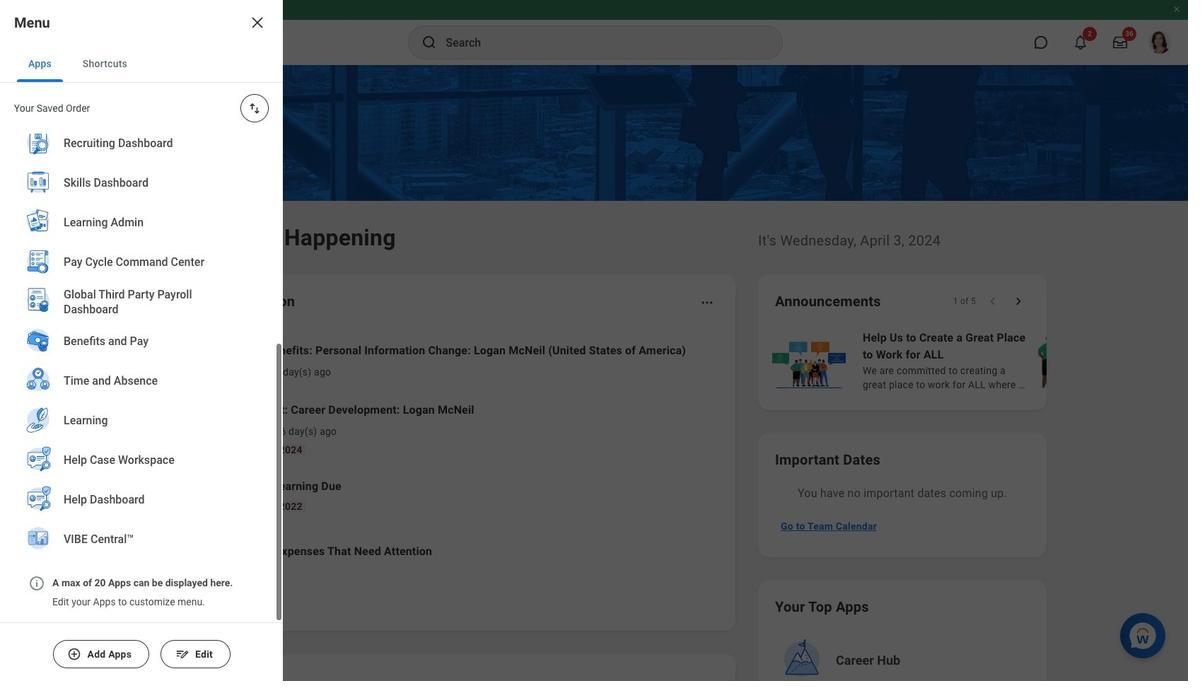 Task type: locate. For each thing, give the bounding box(es) containing it.
status
[[953, 296, 976, 307]]

list
[[0, 0, 283, 571], [769, 328, 1188, 393], [158, 331, 719, 580]]

chevron right small image
[[1011, 294, 1025, 308]]

profile logan mcneil element
[[1140, 27, 1180, 58]]

banner
[[0, 0, 1188, 65]]

x image
[[249, 14, 266, 31]]

inbox image
[[164, 593, 178, 607]]

main content
[[0, 65, 1188, 681]]

tab list
[[0, 45, 283, 83]]

inbox large image
[[1113, 35, 1127, 50]]

text edit image
[[175, 647, 189, 661]]



Task type: describe. For each thing, give the bounding box(es) containing it.
info image
[[28, 575, 45, 592]]

notifications large image
[[1074, 35, 1088, 50]]

chevron left small image
[[986, 294, 1000, 308]]

sort image
[[248, 101, 262, 115]]

search image
[[420, 34, 437, 51]]

close environment banner image
[[1173, 5, 1181, 13]]

global navigation dialog
[[0, 0, 283, 681]]

plus circle image
[[67, 647, 81, 661]]



Task type: vqa. For each thing, say whether or not it's contained in the screenshot.
inbox icon to the top
no



